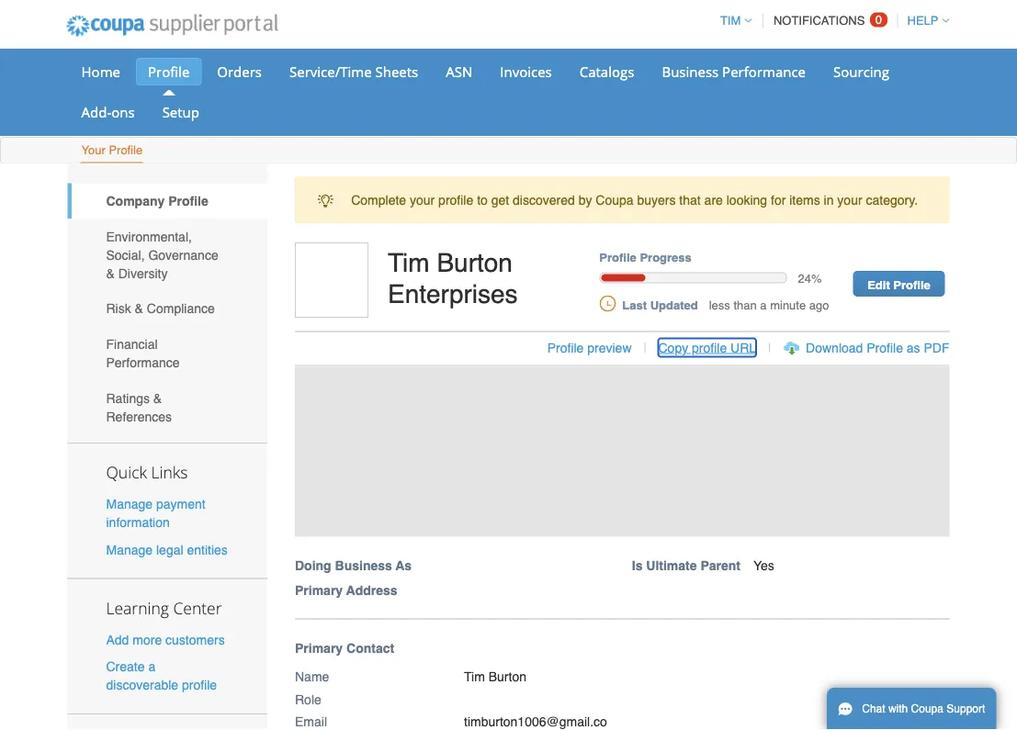 Task type: vqa. For each thing, say whether or not it's contained in the screenshot.
first THE SMS from the top
no



Task type: locate. For each thing, give the bounding box(es) containing it.
2 horizontal spatial tim
[[720, 14, 741, 28]]

1 vertical spatial manage
[[106, 542, 153, 557]]

catalogs
[[579, 62, 634, 81]]

customers
[[165, 632, 225, 647]]

0 vertical spatial performance
[[722, 62, 806, 81]]

burton
[[437, 248, 513, 278], [488, 670, 526, 685]]

are
[[704, 193, 723, 207]]

1 horizontal spatial profile
[[438, 193, 473, 207]]

create a discoverable profile link
[[106, 659, 217, 693]]

copy profile url button
[[658, 339, 756, 357]]

tim up "business performance"
[[720, 14, 741, 28]]

parent
[[700, 558, 741, 573]]

get
[[491, 193, 509, 207]]

doing business as
[[295, 558, 412, 573]]

manage down information
[[106, 542, 153, 557]]

1 horizontal spatial tim
[[464, 670, 485, 685]]

profile
[[148, 62, 190, 81], [109, 143, 143, 157], [168, 194, 208, 208], [599, 250, 637, 264], [893, 278, 931, 291], [547, 341, 584, 355], [867, 341, 903, 355]]

tim inside the "tim burton enterprises"
[[388, 248, 430, 278]]

enterprises
[[388, 279, 518, 309]]

0 horizontal spatial a
[[148, 659, 155, 674]]

2 vertical spatial profile
[[182, 678, 217, 693]]

0 vertical spatial primary
[[295, 583, 343, 598]]

1 horizontal spatial business
[[662, 62, 719, 81]]

email
[[295, 715, 327, 730]]

last updated
[[622, 298, 698, 312]]

tim
[[720, 14, 741, 28], [388, 248, 430, 278], [464, 670, 485, 685]]

profile inside create a discoverable profile
[[182, 678, 217, 693]]

a
[[760, 298, 767, 312], [148, 659, 155, 674]]

coupa supplier portal image
[[54, 3, 290, 49]]

& for ratings
[[153, 391, 162, 406]]

coupa inside alert
[[596, 193, 634, 207]]

profile left "to"
[[438, 193, 473, 207]]

primary for primary contact
[[295, 641, 343, 656]]

0 horizontal spatial &
[[106, 266, 115, 281]]

profile right your
[[109, 143, 143, 157]]

coupa inside button
[[911, 703, 944, 716]]

burton up enterprises on the top
[[437, 248, 513, 278]]

profile up setup
[[148, 62, 190, 81]]

tim up enterprises on the top
[[388, 248, 430, 278]]

manage for manage legal entities
[[106, 542, 153, 557]]

0 vertical spatial manage
[[106, 497, 153, 512]]

add
[[106, 632, 129, 647]]

burton up timburton1006@gmail.co
[[488, 670, 526, 685]]

create
[[106, 659, 145, 674]]

complete your profile to get discovered by coupa buyers that are looking for items in your category. alert
[[295, 177, 950, 223]]

profile left url
[[692, 341, 727, 355]]

a right than
[[760, 298, 767, 312]]

support
[[947, 703, 985, 716]]

primary down doing
[[295, 583, 343, 598]]

0 horizontal spatial business
[[335, 558, 392, 573]]

0 horizontal spatial your
[[410, 193, 435, 207]]

0 vertical spatial coupa
[[596, 193, 634, 207]]

1 vertical spatial coupa
[[911, 703, 944, 716]]

coupa right by
[[596, 193, 634, 207]]

burton inside the "tim burton enterprises"
[[437, 248, 513, 278]]

2 vertical spatial tim
[[464, 670, 485, 685]]

profile down customers
[[182, 678, 217, 693]]

more
[[133, 632, 162, 647]]

2 horizontal spatial &
[[153, 391, 162, 406]]

buyers
[[637, 193, 676, 207]]

than
[[734, 298, 757, 312]]

as
[[907, 341, 920, 355]]

center
[[173, 597, 222, 619]]

1 manage from the top
[[106, 497, 153, 512]]

create a discoverable profile
[[106, 659, 217, 693]]

yes
[[753, 558, 774, 573]]

& right risk
[[135, 301, 143, 316]]

1 vertical spatial primary
[[295, 641, 343, 656]]

& inside ratings & references
[[153, 391, 162, 406]]

0
[[875, 13, 882, 27]]

0 horizontal spatial coupa
[[596, 193, 634, 207]]

service/time sheets
[[289, 62, 418, 81]]

0 horizontal spatial profile
[[182, 678, 217, 693]]

tim up timburton1006@gmail.co
[[464, 670, 485, 685]]

profile left progress
[[599, 250, 637, 264]]

last
[[622, 298, 647, 312]]

home
[[81, 62, 120, 81]]

coupa
[[596, 193, 634, 207], [911, 703, 944, 716]]

ratings & references
[[106, 391, 172, 424]]

manage inside manage payment information
[[106, 497, 153, 512]]

1 vertical spatial performance
[[106, 355, 180, 370]]

primary contact
[[295, 641, 394, 656]]

profile inside the "complete your profile to get discovered by coupa buyers that are looking for items in your category." alert
[[438, 193, 473, 207]]

help link
[[899, 14, 950, 28]]

chat
[[862, 703, 885, 716]]

tim for tim
[[720, 14, 741, 28]]

0 horizontal spatial tim
[[388, 248, 430, 278]]

2 horizontal spatial profile
[[692, 341, 727, 355]]

0 vertical spatial &
[[106, 266, 115, 281]]

& up references
[[153, 391, 162, 406]]

0 vertical spatial business
[[662, 62, 719, 81]]

profile link
[[136, 58, 201, 85]]

1 horizontal spatial a
[[760, 298, 767, 312]]

setup link
[[150, 98, 211, 126]]

2 primary from the top
[[295, 641, 343, 656]]

preview
[[587, 341, 632, 355]]

tim burton
[[464, 670, 526, 685]]

primary up name
[[295, 641, 343, 656]]

governance
[[148, 248, 218, 262]]

0 vertical spatial a
[[760, 298, 767, 312]]

url
[[730, 341, 756, 355]]

progress
[[640, 250, 692, 264]]

profile inside 'copy profile url' button
[[692, 341, 727, 355]]

is ultimate parent
[[632, 558, 741, 573]]

1 horizontal spatial performance
[[722, 62, 806, 81]]

manage legal entities link
[[106, 542, 228, 557]]

by
[[578, 193, 592, 207]]

ratings & references link
[[68, 380, 267, 434]]

1 vertical spatial &
[[135, 301, 143, 316]]

discovered
[[513, 193, 575, 207]]

performance for business
[[722, 62, 806, 81]]

edit
[[867, 278, 890, 291]]

notifications
[[773, 14, 865, 28]]

1 vertical spatial business
[[335, 558, 392, 573]]

category.
[[866, 193, 918, 207]]

business down tim link
[[662, 62, 719, 81]]

business up address
[[335, 558, 392, 573]]

your right complete
[[410, 193, 435, 207]]

1 horizontal spatial &
[[135, 301, 143, 316]]

add more customers link
[[106, 632, 225, 647]]

coupa right with at the bottom of the page
[[911, 703, 944, 716]]

legal
[[156, 542, 183, 557]]

manage up information
[[106, 497, 153, 512]]

0 horizontal spatial performance
[[106, 355, 180, 370]]

1 vertical spatial tim
[[388, 248, 430, 278]]

manage legal entities
[[106, 542, 228, 557]]

business performance
[[662, 62, 806, 81]]

profile left as
[[867, 341, 903, 355]]

with
[[888, 703, 908, 716]]

profile right edit
[[893, 278, 931, 291]]

environmental, social, governance & diversity
[[106, 229, 218, 281]]

performance down tim link
[[722, 62, 806, 81]]

2 vertical spatial &
[[153, 391, 162, 406]]

1 your from the left
[[410, 193, 435, 207]]

navigation
[[712, 3, 950, 39]]

edit profile
[[867, 278, 931, 291]]

complete your profile to get discovered by coupa buyers that are looking for items in your category.
[[351, 193, 918, 207]]

performance down financial
[[106, 355, 180, 370]]

asn link
[[434, 58, 484, 85]]

2 manage from the top
[[106, 542, 153, 557]]

0 vertical spatial tim
[[720, 14, 741, 28]]

manage
[[106, 497, 153, 512], [106, 542, 153, 557]]

& down social, at top
[[106, 266, 115, 281]]

navigation containing notifications 0
[[712, 3, 950, 39]]

for
[[771, 193, 786, 207]]

1 horizontal spatial coupa
[[911, 703, 944, 716]]

pdf
[[924, 341, 950, 355]]

your profile
[[81, 143, 143, 157]]

1 horizontal spatial your
[[837, 193, 862, 207]]

0 vertical spatial burton
[[437, 248, 513, 278]]

1 vertical spatial burton
[[488, 670, 526, 685]]

your right in
[[837, 193, 862, 207]]

manage for manage payment information
[[106, 497, 153, 512]]

1 vertical spatial profile
[[692, 341, 727, 355]]

primary
[[295, 583, 343, 598], [295, 641, 343, 656]]

1 primary from the top
[[295, 583, 343, 598]]

ultimate
[[646, 558, 697, 573]]

primary inside 'tim burton enterprises' banner
[[295, 583, 343, 598]]

1 vertical spatial a
[[148, 659, 155, 674]]

compliance
[[147, 301, 215, 316]]

copy profile url
[[658, 341, 756, 355]]

profile progress
[[599, 250, 692, 264]]

add-ons link
[[69, 98, 147, 126]]

sheets
[[375, 62, 418, 81]]

business inside 'tim burton enterprises' banner
[[335, 558, 392, 573]]

role
[[295, 692, 321, 707]]

0 vertical spatial profile
[[438, 193, 473, 207]]

timburton1006@gmail.co
[[464, 715, 607, 730]]

a up discoverable
[[148, 659, 155, 674]]

references
[[106, 409, 172, 424]]

less than a minute ago
[[709, 298, 829, 312]]



Task type: describe. For each thing, give the bounding box(es) containing it.
company profile link
[[68, 183, 267, 219]]

risk
[[106, 301, 131, 316]]

2 your from the left
[[837, 193, 862, 207]]

burton for tim burton enterprises
[[437, 248, 513, 278]]

less
[[709, 298, 730, 312]]

name
[[295, 670, 329, 685]]

a inside create a discoverable profile
[[148, 659, 155, 674]]

setup
[[162, 102, 199, 121]]

in
[[824, 193, 834, 207]]

items
[[789, 193, 820, 207]]

doing
[[295, 558, 331, 573]]

financial performance
[[106, 337, 180, 370]]

home link
[[69, 58, 132, 85]]

notifications 0
[[773, 13, 882, 28]]

a inside 'tim burton enterprises' banner
[[760, 298, 767, 312]]

primary for primary address
[[295, 583, 343, 598]]

discoverable
[[106, 678, 178, 693]]

service/time
[[289, 62, 372, 81]]

profile inside button
[[867, 341, 903, 355]]

to
[[477, 193, 488, 207]]

as
[[395, 558, 412, 573]]

minute
[[770, 298, 806, 312]]

add more customers
[[106, 632, 225, 647]]

download profile as pdf button
[[806, 339, 950, 357]]

that
[[679, 193, 701, 207]]

tim for tim burton enterprises
[[388, 248, 430, 278]]

performance for financial
[[106, 355, 180, 370]]

looking
[[726, 193, 767, 207]]

& inside environmental, social, governance & diversity
[[106, 266, 115, 281]]

profile left preview
[[547, 341, 584, 355]]

address
[[346, 583, 397, 598]]

add-ons
[[81, 102, 135, 121]]

quick links
[[106, 462, 188, 483]]

ago
[[809, 298, 829, 312]]

download
[[806, 341, 863, 355]]

your
[[81, 143, 105, 157]]

& for risk
[[135, 301, 143, 316]]

sourcing
[[833, 62, 889, 81]]

contact
[[346, 641, 394, 656]]

links
[[151, 462, 188, 483]]

your profile link
[[80, 139, 144, 163]]

background image
[[295, 365, 950, 537]]

chat with coupa support button
[[827, 688, 996, 730]]

tim burton enterprises image
[[295, 242, 368, 318]]

tim burton enterprises
[[388, 248, 518, 309]]

download profile as pdf
[[806, 341, 950, 355]]

quick
[[106, 462, 147, 483]]

payment
[[156, 497, 206, 512]]

environmental,
[[106, 229, 192, 244]]

manage payment information
[[106, 497, 206, 530]]

learning center
[[106, 597, 222, 619]]

service/time sheets link
[[277, 58, 430, 85]]

profile preview
[[547, 341, 632, 355]]

company profile
[[106, 194, 208, 208]]

company
[[106, 194, 165, 208]]

burton for tim burton
[[488, 670, 526, 685]]

copy
[[658, 341, 688, 355]]

add-
[[81, 102, 111, 121]]

profile right company
[[168, 194, 208, 208]]

risk & compliance
[[106, 301, 215, 316]]

tim for tim burton
[[464, 670, 485, 685]]

financial
[[106, 337, 158, 352]]

tim burton enterprises banner
[[288, 242, 969, 620]]

profile preview link
[[547, 341, 632, 355]]

environmental, social, governance & diversity link
[[68, 219, 267, 291]]

entities
[[187, 542, 228, 557]]

information
[[106, 516, 170, 530]]

diversity
[[118, 266, 168, 281]]

risk & compliance link
[[68, 291, 267, 327]]

ratings
[[106, 391, 150, 406]]

asn
[[446, 62, 472, 81]]

is
[[632, 558, 643, 573]]

chat with coupa support
[[862, 703, 985, 716]]

invoices link
[[488, 58, 564, 85]]

orders link
[[205, 58, 274, 85]]

tim link
[[712, 14, 752, 28]]

ons
[[111, 102, 135, 121]]

catalogs link
[[568, 58, 646, 85]]

invoices
[[500, 62, 552, 81]]



